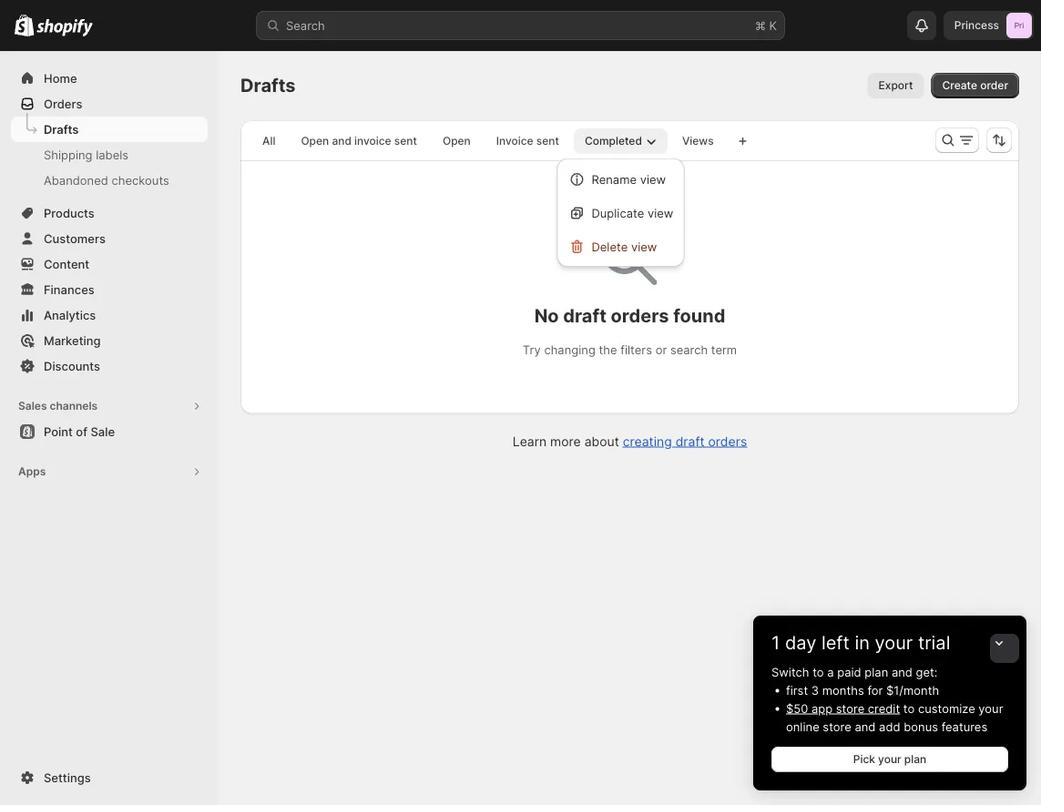 Task type: describe. For each thing, give the bounding box(es) containing it.
point
[[44, 424, 73, 439]]

try changing the filters or search term
[[523, 343, 737, 357]]

open for open
[[443, 134, 471, 148]]

home link
[[11, 66, 208, 91]]

abandoned checkouts link
[[11, 168, 208, 193]]

rename view
[[592, 172, 666, 186]]

1 vertical spatial plan
[[904, 753, 927, 766]]

1 day left in your trial element
[[753, 663, 1027, 791]]

$50 app store credit
[[786, 701, 900, 716]]

0 vertical spatial orders
[[611, 304, 669, 327]]

creating draft orders link
[[623, 434, 747, 449]]

abandoned
[[44, 173, 108, 187]]

try
[[523, 343, 541, 357]]

open and invoice sent
[[301, 134, 417, 148]]

the
[[599, 343, 617, 357]]

delete view
[[592, 240, 657, 254]]

empty search results image
[[603, 230, 657, 285]]

0 vertical spatial to
[[813, 665, 824, 679]]

1 day left in your trial
[[772, 632, 950, 654]]

1 day left in your trial button
[[753, 616, 1027, 654]]

bonus
[[904, 720, 938, 734]]

paid
[[837, 665, 861, 679]]

view for duplicate view
[[648, 206, 673, 220]]

labels
[[96, 148, 129, 162]]

changing
[[544, 343, 596, 357]]

3
[[811, 683, 819, 697]]

point of sale button
[[0, 419, 219, 445]]

sales channels button
[[11, 394, 208, 419]]

all
[[262, 134, 275, 148]]

add
[[879, 720, 900, 734]]

sale
[[91, 424, 115, 439]]

princess image
[[1007, 13, 1032, 38]]

point of sale
[[44, 424, 115, 439]]

switch
[[772, 665, 809, 679]]

completed button
[[574, 128, 668, 154]]

1 horizontal spatial orders
[[708, 434, 747, 449]]

and for to
[[855, 720, 876, 734]]

finances
[[44, 282, 95, 296]]

$1/month
[[886, 683, 939, 697]]

princess
[[954, 19, 999, 32]]

and inside open and invoice sent link
[[332, 134, 352, 148]]

learn more about creating draft orders
[[513, 434, 747, 449]]

more
[[550, 434, 581, 449]]

create order
[[942, 79, 1008, 92]]

to inside to customize your online store and add bonus features
[[903, 701, 915, 716]]

duplicate view
[[592, 206, 673, 220]]

to customize your online store and add bonus features
[[786, 701, 1003, 734]]

term
[[711, 343, 737, 357]]

create
[[942, 79, 977, 92]]

about
[[584, 434, 619, 449]]

apps button
[[11, 459, 208, 485]]

⌘
[[755, 18, 766, 32]]

first 3 months for $1/month
[[786, 683, 939, 697]]

create order link
[[931, 73, 1019, 98]]

shipping labels
[[44, 148, 129, 162]]

settings
[[44, 771, 91, 785]]

views link
[[671, 128, 725, 154]]

delete
[[592, 240, 628, 254]]

trial
[[918, 632, 950, 654]]

open and invoice sent link
[[290, 128, 428, 154]]

pick
[[853, 753, 875, 766]]

1 sent from the left
[[394, 134, 417, 148]]

online
[[786, 720, 820, 734]]

menu containing rename view
[[562, 164, 679, 261]]

apps
[[18, 465, 46, 478]]

of
[[76, 424, 87, 439]]

switch to a paid plan and get:
[[772, 665, 938, 679]]

search
[[670, 343, 708, 357]]

completed
[[585, 134, 642, 148]]

get:
[[916, 665, 938, 679]]

channels
[[50, 399, 98, 413]]

day
[[785, 632, 816, 654]]

found
[[673, 304, 725, 327]]

features
[[942, 720, 988, 734]]

orders
[[44, 97, 82, 111]]

orders link
[[11, 91, 208, 117]]

settings link
[[11, 765, 208, 791]]

a
[[827, 665, 834, 679]]

sales channels
[[18, 399, 98, 413]]

rename
[[592, 172, 637, 186]]

sales
[[18, 399, 47, 413]]

shopify image
[[37, 19, 93, 37]]

marketing
[[44, 333, 101, 348]]

export
[[879, 79, 913, 92]]

no draft orders found
[[534, 304, 725, 327]]

customers link
[[11, 226, 208, 251]]



Task type: vqa. For each thing, say whether or not it's contained in the screenshot.
learn
yes



Task type: locate. For each thing, give the bounding box(es) containing it.
0 vertical spatial and
[[332, 134, 352, 148]]

left
[[822, 632, 850, 654]]

0 vertical spatial view
[[640, 172, 666, 186]]

view right duplicate
[[648, 206, 673, 220]]

your inside to customize your online store and add bonus features
[[979, 701, 1003, 716]]

shopify image
[[15, 14, 34, 36]]

content link
[[11, 251, 208, 277]]

first
[[786, 683, 808, 697]]

your up the features
[[979, 701, 1003, 716]]

1
[[772, 632, 780, 654]]

2 vertical spatial and
[[855, 720, 876, 734]]

and
[[332, 134, 352, 148], [892, 665, 913, 679], [855, 720, 876, 734]]

1 horizontal spatial drafts
[[240, 74, 296, 97]]

open left invoice
[[443, 134, 471, 148]]

0 horizontal spatial drafts
[[44, 122, 79, 136]]

rename view button
[[562, 164, 679, 194]]

⌘ k
[[755, 18, 777, 32]]

duplicate
[[592, 206, 644, 220]]

view inside 'button'
[[648, 206, 673, 220]]

marketing link
[[11, 328, 208, 353]]

shipping
[[44, 148, 92, 162]]

export button
[[868, 73, 924, 98]]

your right pick
[[878, 753, 901, 766]]

1 vertical spatial drafts
[[44, 122, 79, 136]]

open right "all"
[[301, 134, 329, 148]]

store down $50 app store credit link
[[823, 720, 851, 734]]

draft
[[563, 304, 607, 327], [676, 434, 705, 449]]

or
[[656, 343, 667, 357]]

$50
[[786, 701, 808, 716]]

1 vertical spatial your
[[979, 701, 1003, 716]]

credit
[[868, 701, 900, 716]]

sent inside "link"
[[536, 134, 559, 148]]

your right in
[[875, 632, 913, 654]]

all link
[[251, 128, 286, 154]]

plan
[[865, 665, 888, 679], [904, 753, 927, 766]]

app
[[812, 701, 833, 716]]

and up $1/month
[[892, 665, 913, 679]]

search
[[286, 18, 325, 32]]

open for open and invoice sent
[[301, 134, 329, 148]]

customers
[[44, 231, 106, 245]]

drafts link
[[11, 117, 208, 142]]

0 vertical spatial plan
[[865, 665, 888, 679]]

2 vertical spatial view
[[631, 240, 657, 254]]

2 horizontal spatial and
[[892, 665, 913, 679]]

creating
[[623, 434, 672, 449]]

0 horizontal spatial and
[[332, 134, 352, 148]]

draft right the 'creating'
[[676, 434, 705, 449]]

1 vertical spatial draft
[[676, 434, 705, 449]]

for
[[868, 683, 883, 697]]

plan down bonus
[[904, 753, 927, 766]]

order
[[980, 79, 1008, 92]]

0 horizontal spatial plan
[[865, 665, 888, 679]]

learn
[[513, 434, 547, 449]]

0 vertical spatial your
[[875, 632, 913, 654]]

1 vertical spatial store
[[823, 720, 851, 734]]

tab list containing all
[[248, 128, 728, 154]]

0 horizontal spatial draft
[[563, 304, 607, 327]]

finances link
[[11, 277, 208, 302]]

view for rename view
[[640, 172, 666, 186]]

view right delete
[[631, 240, 657, 254]]

abandoned checkouts
[[44, 173, 169, 187]]

1 vertical spatial view
[[648, 206, 673, 220]]

draft up changing
[[563, 304, 607, 327]]

to left a
[[813, 665, 824, 679]]

2 open from the left
[[443, 134, 471, 148]]

content
[[44, 257, 89, 271]]

to down $1/month
[[903, 701, 915, 716]]

shipping labels link
[[11, 142, 208, 168]]

discounts
[[44, 359, 100, 373]]

open inside open link
[[443, 134, 471, 148]]

to
[[813, 665, 824, 679], [903, 701, 915, 716]]

1 vertical spatial orders
[[708, 434, 747, 449]]

store inside to customize your online store and add bonus features
[[823, 720, 851, 734]]

1 horizontal spatial and
[[855, 720, 876, 734]]

0 horizontal spatial open
[[301, 134, 329, 148]]

view for delete view
[[631, 240, 657, 254]]

products link
[[11, 200, 208, 226]]

open inside open and invoice sent link
[[301, 134, 329, 148]]

invoice
[[496, 134, 533, 148]]

plan up for
[[865, 665, 888, 679]]

2 vertical spatial your
[[878, 753, 901, 766]]

0 vertical spatial drafts
[[240, 74, 296, 97]]

view right rename
[[640, 172, 666, 186]]

pick your plan link
[[772, 747, 1008, 772]]

0 vertical spatial store
[[836, 701, 865, 716]]

your
[[875, 632, 913, 654], [979, 701, 1003, 716], [878, 753, 901, 766]]

drafts down orders
[[44, 122, 79, 136]]

2 sent from the left
[[536, 134, 559, 148]]

store
[[836, 701, 865, 716], [823, 720, 851, 734]]

1 vertical spatial and
[[892, 665, 913, 679]]

1 horizontal spatial to
[[903, 701, 915, 716]]

tab list
[[248, 128, 728, 154]]

months
[[822, 683, 864, 697]]

drafts
[[240, 74, 296, 97], [44, 122, 79, 136]]

0 vertical spatial draft
[[563, 304, 607, 327]]

in
[[855, 632, 870, 654]]

sent
[[394, 134, 417, 148], [536, 134, 559, 148]]

invoice sent
[[496, 134, 559, 148]]

orders up filters
[[611, 304, 669, 327]]

$50 app store credit link
[[786, 701, 900, 716]]

your inside pick your plan link
[[878, 753, 901, 766]]

no
[[534, 304, 559, 327]]

point of sale link
[[11, 419, 208, 445]]

and inside to customize your online store and add bonus features
[[855, 720, 876, 734]]

analytics link
[[11, 302, 208, 328]]

pick your plan
[[853, 753, 927, 766]]

drafts up "all"
[[240, 74, 296, 97]]

customize
[[918, 701, 975, 716]]

menu
[[562, 164, 679, 261]]

invoice
[[354, 134, 391, 148]]

analytics
[[44, 308, 96, 322]]

delete view button
[[562, 231, 679, 261]]

1 horizontal spatial draft
[[676, 434, 705, 449]]

orders
[[611, 304, 669, 327], [708, 434, 747, 449]]

1 horizontal spatial plan
[[904, 753, 927, 766]]

checkouts
[[112, 173, 169, 187]]

1 vertical spatial to
[[903, 701, 915, 716]]

and for switch
[[892, 665, 913, 679]]

k
[[769, 18, 777, 32]]

and left add on the right of the page
[[855, 720, 876, 734]]

your inside 1 day left in your trial dropdown button
[[875, 632, 913, 654]]

products
[[44, 206, 95, 220]]

0 horizontal spatial to
[[813, 665, 824, 679]]

0 horizontal spatial sent
[[394, 134, 417, 148]]

0 horizontal spatial orders
[[611, 304, 669, 327]]

1 open from the left
[[301, 134, 329, 148]]

store down the months
[[836, 701, 865, 716]]

invoice sent link
[[485, 128, 570, 154]]

orders right the 'creating'
[[708, 434, 747, 449]]

and left invoice
[[332, 134, 352, 148]]

1 horizontal spatial sent
[[536, 134, 559, 148]]

discounts link
[[11, 353, 208, 379]]

filters
[[621, 343, 652, 357]]

1 horizontal spatial open
[[443, 134, 471, 148]]



